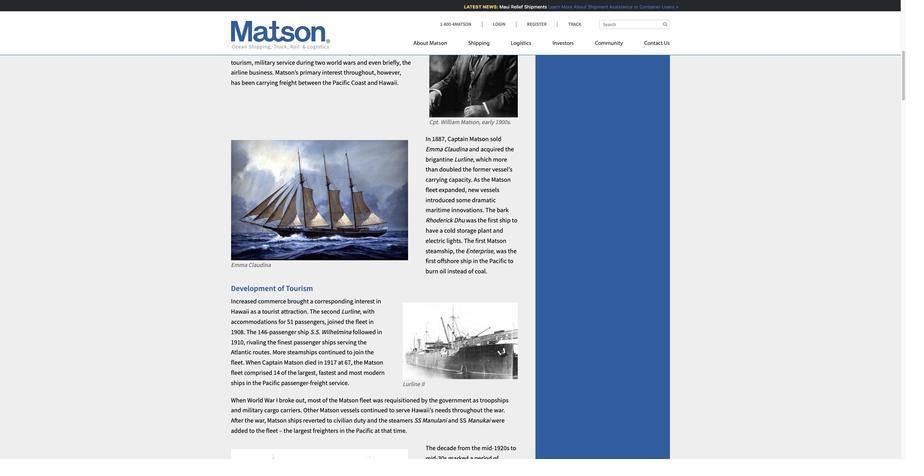 Task type: locate. For each thing, give the bounding box(es) containing it.
was right enterprise
[[496, 247, 507, 255]]

been
[[381, 38, 395, 46], [242, 79, 255, 87]]

military down world
[[243, 407, 263, 415]]

interest up followed
[[355, 298, 375, 306]]

0 horizontal spatial hawaii
[[231, 308, 249, 316]]

0 vertical spatial ships
[[322, 338, 336, 347]]

when left world
[[231, 397, 246, 405]]

diversified
[[275, 48, 303, 56]]

ss
[[414, 417, 421, 425], [460, 417, 467, 425]]

lurline
[[455, 155, 473, 163], [342, 308, 360, 316], [403, 381, 420, 389]]

a inside was the first ship to have a cold storage plant and electric lights. the first matson steamship, the
[[440, 227, 443, 235]]

1 vertical spatial military
[[243, 407, 263, 415]]

the inside increased commerce brought a corresponding interest in hawaii as a tourist attraction. the second
[[310, 308, 320, 316]]

from up the marked at the bottom of the page
[[458, 444, 471, 453]]

0 vertical spatial ship
[[500, 216, 511, 225]]

more
[[493, 155, 507, 163]]

dramatic
[[472, 196, 496, 204]]

of
[[278, 28, 283, 36], [469, 267, 474, 276], [278, 284, 284, 294], [281, 369, 287, 377], [322, 397, 328, 405]]

1 vertical spatial most
[[308, 397, 321, 405]]

0 vertical spatial been
[[381, 38, 395, 46]]

wars
[[343, 58, 356, 66]]

2 vertical spatial lurline
[[403, 381, 420, 389]]

1 vertical spatial about
[[414, 41, 428, 46]]

1 horizontal spatial that
[[381, 427, 392, 435]]

pacific inside , was the first offshore ship in the pacific to burn oil instead of coal.
[[490, 257, 507, 265]]

2 horizontal spatial ,
[[494, 247, 495, 255]]

1 horizontal spatial carrying
[[256, 79, 278, 87]]

0 vertical spatial most
[[349, 369, 363, 377]]

1 horizontal spatial ,
[[473, 155, 475, 163]]

2 horizontal spatial as
[[473, 397, 479, 405]]

at inside followed in 1910, rivaling the finest passenger ships serving the atlantic routes. more steamships continued to join the fleet. when captain matson died in 1917 at 67, the matson fleet comprised 14 of the largest, fastest and most modern ships in the pacific passenger-freight service.
[[338, 359, 344, 367]]

pacific down duty
[[356, 427, 374, 435]]

oil up world
[[336, 48, 342, 56]]

1 vertical spatial hawaii
[[231, 308, 249, 316]]

captain down navigation
[[269, 7, 289, 15]]

freight down matson's on the left top of page
[[279, 79, 297, 87]]

two
[[315, 58, 325, 66]]

the up coal.
[[480, 257, 488, 265]]

register link
[[516, 21, 558, 27]]

1 horizontal spatial was
[[466, 216, 477, 225]]

been up hotels
[[381, 38, 395, 46]]

ship up instead
[[461, 257, 472, 265]]

in
[[231, 7, 236, 15], [255, 48, 260, 56], [473, 257, 478, 265], [376, 298, 381, 306], [369, 318, 374, 326], [377, 328, 382, 336], [318, 359, 323, 367], [246, 379, 251, 387], [340, 427, 345, 435]]

logistics link
[[501, 37, 542, 52]]

of inside from san francisco to hilo, hawaii, carrying 300 tons of food, plantation supplies and general merchandise. that voyage launched a company that has been involved in such diversified interests as oil exploration, hotels and tourism, military service during two world wars and even briefly, the airline business. matson's primary interest throughout, however, has been carrying freight between the pacific coast and hawaii.
[[278, 28, 283, 36]]

of inside , was the first offshore ship in the pacific to burn oil instead of coal.
[[469, 267, 474, 276]]

and right coast
[[368, 79, 378, 87]]

war,
[[255, 417, 266, 425]]

which
[[476, 155, 492, 163]]

plantation
[[300, 28, 327, 36]]

1 vertical spatial been
[[242, 79, 255, 87]]

1 vertical spatial william
[[441, 118, 460, 126]]

2 vertical spatial carrying
[[426, 176, 448, 184]]

, inside , was the first offshore ship in the pacific to burn oil instead of coal.
[[494, 247, 495, 255]]

vessels up civilian
[[341, 407, 360, 415]]

the up more
[[506, 145, 514, 153]]

when
[[246, 359, 261, 367], [231, 397, 246, 405]]

has
[[371, 38, 380, 46], [231, 79, 240, 87]]

, inside , which more than doubled the former vessel's carrying capacity. as the matson fleet expanded, new vessels introduced some dramatic maritime innovations. the bark rhoderick dhu
[[473, 155, 475, 163]]

matson inside was the first ship to have a cold storage plant and electric lights. the first matson steamship, the
[[487, 237, 507, 245]]

a
[[328, 38, 331, 46], [440, 227, 443, 235], [310, 298, 313, 306], [258, 308, 261, 316], [470, 455, 473, 460]]

matson
[[231, 0, 251, 5], [312, 7, 331, 15], [430, 41, 447, 46], [470, 135, 489, 143], [492, 176, 511, 184], [487, 237, 507, 245], [284, 359, 304, 367], [364, 359, 384, 367], [339, 397, 359, 405], [320, 407, 339, 415], [267, 417, 287, 425]]

1 vertical spatial that
[[381, 427, 392, 435]]

passengers,
[[295, 318, 326, 326]]

claudina inside in 1887, captain matson sold emma claudina
[[444, 145, 468, 153]]

1 horizontal spatial vessels
[[481, 186, 500, 194]]

lurline down in 1887, captain matson sold emma claudina on the top of page
[[455, 155, 473, 163]]

0 horizontal spatial oil
[[336, 48, 342, 56]]

that left time.
[[381, 427, 392, 435]]

emma
[[257, 17, 274, 26], [426, 145, 443, 153], [231, 262, 247, 269]]

1 vertical spatial when
[[231, 397, 246, 405]]

has down general
[[371, 38, 380, 46]]

matson down steamships
[[284, 359, 304, 367]]

decade
[[437, 444, 457, 453]]

0 vertical spatial that
[[359, 38, 369, 46]]

0 vertical spatial was
[[466, 216, 477, 225]]

mid- down decade at bottom
[[426, 455, 438, 460]]

was down innovations.
[[466, 216, 477, 225]]

, for with
[[360, 308, 362, 316]]

introduced
[[426, 196, 455, 204]]

, for which
[[473, 155, 475, 163]]

carrying
[[231, 28, 253, 36], [256, 79, 278, 87], [426, 176, 448, 184]]

was inside when world war i broke out, most of the matson fleet was requisitioned by the government as troopships and military cargo carriers. other matson vessels continued to serve hawaii's needs throughout the war. after the war, matson ships reverted to civilian duty and the steamers
[[373, 397, 383, 405]]

most up other
[[308, 397, 321, 405]]

1 vertical spatial ,
[[494, 247, 495, 255]]

a up accommodations at left
[[258, 308, 261, 316]]

ships down "carriers."
[[288, 417, 302, 425]]

emma claudina up tons on the top of page
[[257, 17, 299, 26]]

long
[[313, 0, 324, 5]]

1 vertical spatial freight
[[310, 379, 328, 387]]

0 vertical spatial mid-
[[482, 444, 494, 453]]

with inside matson navigation company's long association with hawaii began in 1882, when captain william matson sailed his three-masted schooner
[[357, 0, 369, 5]]

0 vertical spatial claudina
[[276, 17, 299, 26]]

new
[[468, 186, 480, 194]]

of up commerce
[[278, 284, 284, 294]]

1 horizontal spatial hawaii
[[370, 0, 388, 5]]

1 horizontal spatial most
[[349, 369, 363, 377]]

william right cpt.
[[441, 118, 460, 126]]

a left period
[[470, 455, 473, 460]]

most down 67,
[[349, 369, 363, 377]]

0 horizontal spatial emma
[[231, 262, 247, 269]]

1 vertical spatial continued
[[361, 407, 388, 415]]

when inside when world war i broke out, most of the matson fleet was requisitioned by the government as troopships and military cargo carriers. other matson vessels continued to serve hawaii's needs throughout the war. after the war, matson ships reverted to civilian duty and the steamers
[[231, 397, 246, 405]]

0 vertical spatial carrying
[[231, 28, 253, 36]]

world
[[327, 58, 342, 66]]

to inside was the first ship to have a cold storage plant and electric lights. the first matson steamship, the
[[512, 216, 518, 225]]

san
[[315, 17, 325, 26]]

0 vertical spatial continued
[[319, 349, 346, 357]]

freight
[[279, 79, 297, 87], [310, 379, 328, 387]]

between
[[298, 79, 321, 87]]

the right joined
[[346, 318, 354, 326]]

1 horizontal spatial mid-
[[482, 444, 494, 453]]

1 vertical spatial oil
[[440, 267, 446, 276]]

1 vertical spatial captain
[[448, 135, 468, 143]]

other
[[303, 407, 319, 415]]

ships down fleet.
[[231, 379, 245, 387]]

1 vertical spatial has
[[231, 79, 240, 87]]

51
[[287, 318, 294, 326]]

continued up were added to the fleet – the largest freighters in the pacific at that time.
[[361, 407, 388, 415]]

1 vertical spatial with
[[363, 308, 375, 316]]

fleet up duty
[[360, 397, 372, 405]]

matson down 1-
[[430, 41, 447, 46]]

carrying down schooner
[[231, 28, 253, 36]]

ship inside was the first ship to have a cold storage plant and electric lights. the first matson steamship, the
[[500, 216, 511, 225]]

oil right the burn
[[440, 267, 446, 276]]

been down airline on the top left of the page
[[242, 79, 255, 87]]

1 horizontal spatial as
[[328, 48, 334, 56]]

from inside from san francisco to hilo, hawaii, carrying 300 tons of food, plantation supplies and general merchandise. that voyage launched a company that has been involved in such diversified interests as oil exploration, hotels and tourism, military service during two world wars and even briefly, the airline business. matson's primary interest throughout, however, has been carrying freight between the pacific coast and hawaii.
[[301, 17, 313, 26]]

0 horizontal spatial interest
[[322, 68, 343, 77]]

emma inside in 1887, captain matson sold emma claudina
[[426, 145, 443, 153]]

of inside when world war i broke out, most of the matson fleet was requisitioned by the government as troopships and military cargo carriers. other matson vessels continued to serve hawaii's needs throughout the war. after the war, matson ships reverted to civilian duty and the steamers
[[322, 397, 328, 405]]

matson navigation company's long association with hawaii began in 1882, when captain william matson sailed his three-masted schooner
[[231, 0, 406, 26]]

1 vertical spatial vessels
[[341, 407, 360, 415]]

pacific inside were added to the fleet – the largest freighters in the pacific at that time.
[[356, 427, 374, 435]]

0 vertical spatial about
[[573, 4, 586, 10]]

william down the company's
[[291, 7, 311, 15]]

0 vertical spatial as
[[328, 48, 334, 56]]

emma up development
[[231, 262, 247, 269]]

innovations.
[[452, 206, 484, 214]]

about matson link
[[414, 37, 458, 52]]

passenger up steamships
[[294, 338, 321, 347]]

from inside the decade from the mid-1920s to mid-30s marked a period o
[[458, 444, 471, 453]]

lurline up joined
[[342, 308, 360, 316]]

more inside followed in 1910, rivaling the finest passenger ships serving the atlantic routes. more steamships continued to join the fleet. when captain matson died in 1917 at 67, the matson fleet comprised 14 of the largest, fastest and most modern ships in the pacific passenger-freight service.
[[273, 349, 286, 357]]

2 horizontal spatial ship
[[500, 216, 511, 225]]

0 horizontal spatial that
[[359, 38, 369, 46]]

a left cold
[[440, 227, 443, 235]]

0 horizontal spatial as
[[251, 308, 256, 316]]

hilo,
[[359, 17, 372, 26]]

more down the finest
[[273, 349, 286, 357]]

the down accommodations at left
[[247, 328, 257, 336]]

0 horizontal spatial lurline
[[342, 308, 360, 316]]

first up plant
[[488, 216, 498, 225]]

that inside from san francisco to hilo, hawaii, carrying 300 tons of food, plantation supplies and general merchandise. that voyage launched a company that has been involved in such diversified interests as oil exploration, hotels and tourism, military service during two world wars and even briefly, the airline business. matson's primary interest throughout, however, has been carrying freight between the pacific coast and hawaii.
[[359, 38, 369, 46]]

800-
[[444, 21, 453, 27]]

maritime
[[426, 206, 450, 214]]

added
[[231, 427, 248, 435]]

2 vertical spatial ships
[[288, 417, 302, 425]]

launched
[[302, 38, 327, 46]]

as inside increased commerce brought a corresponding interest in hawaii as a tourist attraction. the second
[[251, 308, 256, 316]]

of right tons on the top of page
[[278, 28, 283, 36]]

0 horizontal spatial mid-
[[426, 455, 438, 460]]

2 vertical spatial claudina
[[248, 262, 271, 269]]

0 horizontal spatial about
[[414, 41, 428, 46]]

matson inside in 1887, captain matson sold emma claudina
[[470, 135, 489, 143]]

1 vertical spatial first
[[476, 237, 486, 245]]

instead
[[448, 267, 467, 276]]

0 vertical spatial ,
[[473, 155, 475, 163]]

1 vertical spatial as
[[251, 308, 256, 316]]

ship left s.s.
[[298, 328, 309, 336]]

2 horizontal spatial claudina
[[444, 145, 468, 153]]

first up enterprise
[[476, 237, 486, 245]]

freight down fastest
[[310, 379, 328, 387]]

continued up 1917
[[319, 349, 346, 357]]

the left steamers
[[379, 417, 388, 425]]

brought
[[288, 298, 309, 306]]

as inside from san francisco to hilo, hawaii, carrying 300 tons of food, plantation supplies and general merchandise. that voyage launched a company that has been involved in such diversified interests as oil exploration, hotels and tourism, military service during two world wars and even briefly, the airline business. matson's primary interest throughout, however, has been carrying freight between the pacific coast and hawaii.
[[328, 48, 334, 56]]

0 vertical spatial has
[[371, 38, 380, 46]]

serving
[[337, 338, 357, 347]]

ss manulani and ss manukai
[[414, 417, 491, 425]]

fleet inside followed in 1910, rivaling the finest passenger ships serving the atlantic routes. more steamships continued to join the fleet. when captain matson died in 1917 at 67, the matson fleet comprised 14 of the largest, fastest and most modern ships in the pacific passenger-freight service.
[[231, 369, 243, 377]]

1 horizontal spatial been
[[381, 38, 395, 46]]

matson down the service.
[[339, 397, 359, 405]]

1908.
[[231, 328, 245, 336]]

steamers
[[389, 417, 413, 425]]

from
[[301, 17, 313, 26], [458, 444, 471, 453]]

login link
[[482, 21, 516, 27]]

0 vertical spatial more
[[561, 4, 571, 10]]

from san francisco to hilo, hawaii, carrying 300 tons of food, plantation supplies and general merchandise. that voyage launched a company that has been involved in such diversified interests as oil exploration, hotels and tourism, military service during two world wars and even briefly, the airline business. matson's primary interest throughout, however, has been carrying freight between the pacific coast and hawaii.
[[231, 17, 411, 87]]

about matson
[[414, 41, 447, 46]]

his
[[350, 7, 357, 15]]

oil inside from san francisco to hilo, hawaii, carrying 300 tons of food, plantation supplies and general merchandise. that voyage launched a company that has been involved in such diversified interests as oil exploration, hotels and tourism, military service during two world wars and even briefly, the airline business. matson's primary interest throughout, however, has been carrying freight between the pacific coast and hawaii.
[[336, 48, 342, 56]]

0 horizontal spatial claudina
[[248, 262, 271, 269]]

fleet inside , which more than doubled the former vessel's carrying capacity. as the matson fleet expanded, new vessels introduced some dramatic maritime innovations. the bark rhoderick dhu
[[426, 186, 438, 194]]

tourist
[[262, 308, 280, 316]]

matson down plant
[[487, 237, 507, 245]]

0 horizontal spatial continued
[[319, 349, 346, 357]]

such
[[261, 48, 274, 56]]

the right 'briefly,'
[[402, 58, 411, 66]]

and inside was the first ship to have a cold storage plant and electric lights. the first matson steamship, the
[[493, 227, 504, 235]]

the up the 'passengers,'
[[310, 308, 320, 316]]

2 vertical spatial captain
[[262, 359, 283, 367]]

as up throughout
[[473, 397, 479, 405]]

1 horizontal spatial ships
[[288, 417, 302, 425]]

2 vertical spatial ,
[[360, 308, 362, 316]]

0 vertical spatial vessels
[[481, 186, 500, 194]]

0 horizontal spatial ship
[[298, 328, 309, 336]]

relief
[[510, 4, 522, 10]]

, inside , with accommodations for 51 passengers, joined the fleet in 1908. the 146-passenger ship
[[360, 308, 362, 316]]

as up world
[[328, 48, 334, 56]]

matson up the –
[[267, 417, 287, 425]]

pacific down 14
[[263, 379, 280, 387]]

with up followed
[[363, 308, 375, 316]]

fleet.
[[231, 359, 245, 367]]

0 horizontal spatial from
[[301, 17, 313, 26]]

of left coal.
[[469, 267, 474, 276]]

ships inside when world war i broke out, most of the matson fleet was requisitioned by the government as troopships and military cargo carriers. other matson vessels continued to serve hawaii's needs throughout the war. after the war, matson ships reverted to civilian duty and the steamers
[[288, 417, 302, 425]]

supplies
[[329, 28, 351, 36]]

first up the burn
[[426, 257, 436, 265]]

was inside was the first ship to have a cold storage plant and electric lights. the first matson steamship, the
[[466, 216, 477, 225]]

1 vertical spatial claudina
[[444, 145, 468, 153]]

from up plantation
[[301, 17, 313, 26]]

0 vertical spatial interest
[[322, 68, 343, 77]]

1 horizontal spatial from
[[458, 444, 471, 453]]

general
[[364, 28, 383, 36]]

emma up tons on the top of page
[[257, 17, 274, 26]]

hawaii,
[[373, 17, 393, 26]]

the inside the decade from the mid-1920s to mid-30s marked a period o
[[472, 444, 481, 453]]

has down airline on the top left of the page
[[231, 79, 240, 87]]

carrying down business.
[[256, 79, 278, 87]]

the up period
[[472, 444, 481, 453]]

when world war i broke out, most of the matson fleet was requisitioned by the government as troopships and military cargo carriers. other matson vessels continued to serve hawaii's needs throughout the war. after the war, matson ships reverted to civilian duty and the steamers
[[231, 397, 509, 425]]

shipments
[[523, 4, 546, 10]]

s.s. wilhelmina
[[310, 328, 352, 336]]

1 horizontal spatial continued
[[361, 407, 388, 415]]

2 horizontal spatial emma
[[426, 145, 443, 153]]

the down storage
[[464, 237, 474, 245]]

1900s.
[[496, 118, 512, 126]]

2 vertical spatial as
[[473, 397, 479, 405]]

maui
[[498, 4, 509, 10]]

0 vertical spatial emma
[[257, 17, 274, 26]]

carrying inside , which more than doubled the former vessel's carrying capacity. as the matson fleet expanded, new vessels introduced some dramatic maritime innovations. the bark rhoderick dhu
[[426, 176, 448, 184]]

interest down world
[[322, 68, 343, 77]]

modern
[[364, 369, 385, 377]]

a right brought
[[310, 298, 313, 306]]

followed in 1910, rivaling the finest passenger ships serving the atlantic routes. more steamships continued to join the fleet. when captain matson died in 1917 at 67, the matson fleet comprised 14 of the largest, fastest and most modern ships in the pacific passenger-freight service.
[[231, 328, 385, 387]]

community
[[595, 41, 623, 46]]

2 vertical spatial was
[[373, 397, 383, 405]]

began
[[390, 0, 406, 5]]

matson down long at the left top of the page
[[312, 7, 331, 15]]

the down the service.
[[329, 397, 338, 405]]

hawaii inside increased commerce brought a corresponding interest in hawaii as a tourist attraction. the second
[[231, 308, 249, 316]]

1 horizontal spatial freight
[[310, 379, 328, 387]]

first
[[488, 216, 498, 225], [476, 237, 486, 245], [426, 257, 436, 265]]

hawaii's
[[412, 407, 434, 415]]

as
[[474, 176, 480, 184]]

ships down s.s. wilhelmina
[[322, 338, 336, 347]]

hawaii.
[[379, 79, 399, 87]]

1 vertical spatial from
[[458, 444, 471, 453]]

matson inside top menu navigation
[[430, 41, 447, 46]]

in inside , with accommodations for 51 passengers, joined the fleet in 1908. the 146-passenger ship
[[369, 318, 374, 326]]

the inside , with accommodations for 51 passengers, joined the fleet in 1908. the 146-passenger ship
[[346, 318, 354, 326]]

pacific left coast
[[333, 79, 350, 87]]

0 horizontal spatial been
[[242, 79, 255, 87]]

was
[[466, 216, 477, 225], [496, 247, 507, 255], [373, 397, 383, 405]]

0 horizontal spatial more
[[273, 349, 286, 357]]

0 horizontal spatial vessels
[[341, 407, 360, 415]]

1 vertical spatial was
[[496, 247, 507, 255]]

hawaii down increased
[[231, 308, 249, 316]]

the inside , with accommodations for 51 passengers, joined the fleet in 1908. the 146-passenger ship
[[247, 328, 257, 336]]

lurline ii
[[403, 381, 425, 389]]

fleet up introduced
[[426, 186, 438, 194]]

that
[[359, 38, 369, 46], [381, 427, 392, 435]]

at left 67,
[[338, 359, 344, 367]]

to inside from san francisco to hilo, hawaii, carrying 300 tons of food, plantation supplies and general merchandise. that voyage launched a company that has been involved in such diversified interests as oil exploration, hotels and tourism, military service during two world wars and even briefly, the airline business. matson's primary interest throughout, however, has been carrying freight between the pacific coast and hawaii.
[[352, 17, 358, 26]]

in inside , was the first offshore ship in the pacific to burn oil instead of coal.
[[473, 257, 478, 265]]

hawaii up the masted
[[370, 0, 388, 5]]

0 vertical spatial lurline
[[455, 155, 473, 163]]

1 horizontal spatial claudina
[[276, 17, 299, 26]]

1 horizontal spatial ship
[[461, 257, 472, 265]]

matson,
[[461, 118, 481, 126]]

fleet down fleet.
[[231, 369, 243, 377]]

throughout
[[452, 407, 483, 415]]

0 vertical spatial from
[[301, 17, 313, 26]]

0 vertical spatial hawaii
[[370, 0, 388, 5]]

1887,
[[432, 135, 447, 143]]

ships
[[322, 338, 336, 347], [231, 379, 245, 387], [288, 417, 302, 425]]

ss down hawaii's
[[414, 417, 421, 425]]

the inside , which more than doubled the former vessel's carrying capacity. as the matson fleet expanded, new vessels introduced some dramatic maritime innovations. the bark rhoderick dhu
[[486, 206, 496, 214]]

1 vertical spatial carrying
[[256, 79, 278, 87]]

learn
[[547, 4, 559, 10]]

of up reverted
[[322, 397, 328, 405]]

1 vertical spatial at
[[375, 427, 380, 435]]

passenger down for
[[269, 328, 297, 336]]

None search field
[[599, 20, 670, 29]]

track link
[[558, 21, 582, 27]]

0 vertical spatial oil
[[336, 48, 342, 56]]

1 horizontal spatial lurline
[[403, 381, 420, 389]]

investors link
[[542, 37, 585, 52]]

0 vertical spatial passenger
[[269, 328, 297, 336]]

0 horizontal spatial ships
[[231, 379, 245, 387]]

fleet up followed
[[356, 318, 368, 326]]

military
[[255, 58, 275, 66], [243, 407, 263, 415]]

2 horizontal spatial ships
[[322, 338, 336, 347]]

ship down bark on the right
[[500, 216, 511, 225]]



Task type: describe. For each thing, give the bounding box(es) containing it.
matson's
[[275, 68, 299, 77]]

to inside followed in 1910, rivaling the finest passenger ships serving the atlantic routes. more steamships continued to join the fleet. when captain matson died in 1917 at 67, the matson fleet comprised 14 of the largest, fastest and most modern ships in the pacific passenger-freight service.
[[347, 349, 353, 357]]

passenger inside followed in 1910, rivaling the finest passenger ships serving the atlantic routes. more steamships continued to join the fleet. when captain matson died in 1917 at 67, the matson fleet comprised 14 of the largest, fastest and most modern ships in the pacific passenger-freight service.
[[294, 338, 321, 347]]

1 vertical spatial ships
[[231, 379, 245, 387]]

matson inside , which more than doubled the former vessel's carrying capacity. as the matson fleet expanded, new vessels introduced some dramatic maritime innovations. the bark rhoderick dhu
[[492, 176, 511, 184]]

plant
[[478, 227, 492, 235]]

us
[[664, 41, 670, 46]]

contact us link
[[634, 37, 670, 52]]

when
[[253, 7, 268, 15]]

1882,
[[237, 7, 252, 15]]

voyage
[[282, 38, 301, 46]]

captain inside followed in 1910, rivaling the finest passenger ships serving the atlantic routes. more steamships continued to join the fleet. when captain matson died in 1917 at 67, the matson fleet comprised 14 of the largest, fastest and most modern ships in the pacific passenger-freight service.
[[262, 359, 283, 367]]

however,
[[377, 68, 401, 77]]

the right as
[[482, 176, 490, 184]]

about inside top menu navigation
[[414, 41, 428, 46]]

the right between
[[323, 79, 332, 87]]

at inside were added to the fleet – the largest freighters in the pacific at that time.
[[375, 427, 380, 435]]

have
[[426, 227, 439, 235]]

dhu
[[454, 216, 465, 225]]

i
[[276, 397, 278, 405]]

continued inside when world war i broke out, most of the matson fleet was requisitioned by the government as troopships and military cargo carriers. other matson vessels continued to serve hawaii's needs throughout the war. after the war, matson ships reverted to civilian duty and the steamers
[[361, 407, 388, 415]]

and inside followed in 1910, rivaling the finest passenger ships serving the atlantic routes. more steamships continued to join the fleet. when captain matson died in 1917 at 67, the matson fleet comprised 14 of the largest, fastest and most modern ships in the pacific passenger-freight service.
[[338, 369, 348, 377]]

67,
[[345, 359, 353, 367]]

corresponding
[[315, 298, 353, 306]]

when inside followed in 1910, rivaling the finest passenger ships serving the atlantic routes. more steamships continued to join the fleet. when captain matson died in 1917 at 67, the matson fleet comprised 14 of the largest, fastest and most modern ships in the pacific passenger-freight service.
[[246, 359, 261, 367]]

finest
[[278, 338, 292, 347]]

military inside when world war i broke out, most of the matson fleet was requisitioned by the government as troopships and military cargo carriers. other matson vessels continued to serve hawaii's needs throughout the war. after the war, matson ships reverted to civilian duty and the steamers
[[243, 407, 263, 415]]

sailed
[[333, 7, 348, 15]]

the inside the decade from the mid-1920s to mid-30s marked a period o
[[426, 444, 436, 453]]

commerce
[[258, 298, 286, 306]]

the up capacity.
[[463, 165, 472, 174]]

military inside from san francisco to hilo, hawaii, carrying 300 tons of food, plantation supplies and general merchandise. that voyage launched a company that has been involved in such diversified interests as oil exploration, hotels and tourism, military service during two world wars and even briefly, the airline business. matson's primary interest throughout, however, has been carrying freight between the pacific coast and hawaii.
[[255, 58, 275, 66]]

even
[[369, 58, 382, 66]]

involved
[[231, 48, 254, 56]]

were added to the fleet – the largest freighters in the pacific at that time.
[[231, 417, 505, 435]]

vessel's
[[493, 165, 513, 174]]

former
[[473, 165, 491, 174]]

was inside , was the first offshore ship in the pacific to burn oil instead of coal.
[[496, 247, 507, 255]]

a inside the decade from the mid-1920s to mid-30s marked a period o
[[470, 455, 473, 460]]

increased commerce brought a corresponding interest in hawaii as a tourist attraction. the second
[[231, 298, 381, 316]]

for
[[279, 318, 286, 326]]

manukai
[[468, 417, 491, 425]]

2 ss from the left
[[460, 417, 467, 425]]

of inside followed in 1910, rivaling the finest passenger ships serving the atlantic routes. more steamships continued to join the fleet. when captain matson died in 1917 at 67, the matson fleet comprised 14 of the largest, fastest and most modern ships in the pacific passenger-freight service.
[[281, 369, 287, 377]]

0 horizontal spatial has
[[231, 79, 240, 87]]

1 vertical spatial mid-
[[426, 455, 438, 460]]

pacific inside from san francisco to hilo, hawaii, carrying 300 tons of food, plantation supplies and general merchandise. that voyage launched a company that has been involved in such diversified interests as oil exploration, hotels and tourism, military service during two world wars and even briefly, the airline business. matson's primary interest throughout, however, has been carrying freight between the pacific coast and hawaii.
[[333, 79, 350, 87]]

the right the –
[[284, 427, 293, 435]]

top menu navigation
[[414, 37, 670, 52]]

the up passenger-
[[288, 369, 297, 377]]

assistance
[[609, 4, 632, 10]]

or
[[633, 4, 637, 10]]

0 vertical spatial emma claudina
[[257, 17, 299, 26]]

freight inside followed in 1910, rivaling the finest passenger ships serving the atlantic routes. more steamships continued to join the fleet. when captain matson died in 1917 at 67, the matson fleet comprised 14 of the largest, fastest and most modern ships in the pacific passenger-freight service.
[[310, 379, 328, 387]]

1 vertical spatial lurline
[[342, 308, 360, 316]]

the down followed
[[358, 338, 367, 347]]

join
[[354, 349, 364, 357]]

vessels inside when world war i broke out, most of the matson fleet was requisitioned by the government as troopships and military cargo carriers. other matson vessels continued to serve hawaii's needs throughout the war. after the war, matson ships reverted to civilian duty and the steamers
[[341, 407, 360, 415]]

the right 67,
[[354, 359, 363, 367]]

the down comprised
[[253, 379, 261, 387]]

, with accommodations for 51 passengers, joined the fleet in 1908. the 146-passenger ship
[[231, 308, 375, 336]]

, was the first offshore ship in the pacific to burn oil instead of coal.
[[426, 247, 517, 276]]

the down lights.
[[456, 247, 465, 255]]

the down war,
[[256, 427, 265, 435]]

login
[[493, 21, 506, 27]]

and up 'briefly,'
[[394, 48, 405, 56]]

acquired
[[481, 145, 504, 153]]

wilhelmina
[[322, 328, 352, 336]]

ii
[[422, 381, 425, 389]]

bark
[[497, 206, 509, 214]]

a inside from san francisco to hilo, hawaii, carrying 300 tons of food, plantation supplies and general merchandise. that voyage launched a company that has been involved in such diversified interests as oil exploration, hotels and tourism, military service during two world wars and even briefly, the airline business. matson's primary interest throughout, however, has been carrying freight between the pacific coast and hawaii.
[[328, 38, 331, 46]]

duty
[[354, 417, 366, 425]]

company's
[[282, 0, 311, 5]]

war.
[[494, 407, 505, 415]]

captain inside matson navigation company's long association with hawaii began in 1882, when captain william matson sailed his three-masted schooner
[[269, 7, 289, 15]]

contact us
[[645, 41, 670, 46]]

ship inside , was the first offshore ship in the pacific to burn oil instead of coal.
[[461, 257, 472, 265]]

investors
[[553, 41, 574, 46]]

association
[[326, 0, 356, 5]]

hawaii inside matson navigation company's long association with hawaii began in 1882, when captain william matson sailed his three-masted schooner
[[370, 0, 388, 5]]

in inside matson navigation company's long association with hawaii began in 1882, when captain william matson sailed his three-masted schooner
[[231, 7, 236, 15]]

1 horizontal spatial william
[[441, 118, 460, 126]]

1920s
[[494, 444, 510, 453]]

the left 'war.'
[[484, 407, 493, 415]]

and down needs
[[448, 417, 459, 425]]

william inside matson navigation company's long association with hawaii began in 1882, when captain william matson sailed his three-masted schooner
[[291, 7, 311, 15]]

1 horizontal spatial has
[[371, 38, 380, 46]]

2 vertical spatial emma
[[231, 262, 247, 269]]

fleet inside when world war i broke out, most of the matson fleet was requisitioned by the government as troopships and military cargo carriers. other matson vessels continued to serve hawaii's needs throughout the war. after the war, matson ships reverted to civilian duty and the steamers
[[360, 397, 372, 405]]

matson up 1882,
[[231, 0, 251, 5]]

in inside increased commerce brought a corresponding interest in hawaii as a tourist attraction. the second
[[376, 298, 381, 306]]

interest inside from san francisco to hilo, hawaii, carrying 300 tons of food, plantation supplies and general merchandise. that voyage launched a company that has been involved in such diversified interests as oil exploration, hotels and tourism, military service during two world wars and even briefly, the airline business. matson's primary interest throughout, however, has been carrying freight between the pacific coast and hawaii.
[[322, 68, 343, 77]]

service
[[277, 58, 295, 66]]

in inside were added to the fleet – the largest freighters in the pacific at that time.
[[340, 427, 345, 435]]

that
[[269, 38, 281, 46]]

continued inside followed in 1910, rivaling the finest passenger ships serving the atlantic routes. more steamships continued to join the fleet. when captain matson died in 1917 at 67, the matson fleet comprised 14 of the largest, fastest and most modern ships in the pacific passenger-freight service.
[[319, 349, 346, 357]]

development of tourism
[[231, 284, 313, 294]]

passenger inside , with accommodations for 51 passengers, joined the fleet in 1908. the 146-passenger ship
[[269, 328, 297, 336]]

that inside were added to the fleet – the largest freighters in the pacific at that time.
[[381, 427, 392, 435]]

most inside when world war i broke out, most of the matson fleet was requisitioned by the government as troopships and military cargo carriers. other matson vessels continued to serve hawaii's needs throughout the war. after the war, matson ships reverted to civilian duty and the steamers
[[308, 397, 321, 405]]

4matson
[[453, 21, 472, 27]]

first inside , was the first offshore ship in the pacific to burn oil instead of coal.
[[426, 257, 436, 265]]

merchandise.
[[231, 38, 267, 46]]

and up after
[[231, 407, 241, 415]]

the down civilian
[[346, 427, 355, 435]]

and down hilo,
[[352, 28, 362, 36]]

the right enterprise
[[508, 247, 517, 255]]

government
[[439, 397, 472, 405]]

fleet inside were added to the fleet – the largest freighters in the pacific at that time.
[[266, 427, 278, 435]]

as inside when world war i broke out, most of the matson fleet was requisitioned by the government as troopships and military cargo carriers. other matson vessels continued to serve hawaii's needs throughout the war. after the war, matson ships reverted to civilian duty and the steamers
[[473, 397, 479, 405]]

in 1887, captain matson sold emma claudina
[[426, 135, 502, 153]]

civilian
[[334, 417, 353, 425]]

1-
[[440, 21, 444, 27]]

and inside and acquired the brigantine
[[469, 145, 480, 153]]

1 horizontal spatial first
[[476, 237, 486, 245]]

shipping link
[[458, 37, 501, 52]]

doubled
[[439, 165, 462, 174]]

, which more than doubled the former vessel's carrying capacity. as the matson fleet expanded, new vessels introduced some dramatic maritime innovations. the bark rhoderick dhu
[[426, 155, 513, 225]]

in inside from san francisco to hilo, hawaii, carrying 300 tons of food, plantation supplies and general merchandise. that voyage launched a company that has been involved in such diversified interests as oil exploration, hotels and tourism, military service during two world wars and even briefly, the airline business. matson's primary interest throughout, however, has been carrying freight between the pacific coast and hawaii.
[[255, 48, 260, 56]]

the right by
[[429, 397, 438, 405]]

increased
[[231, 298, 257, 306]]

reverted
[[303, 417, 326, 425]]

vessels inside , which more than doubled the former vessel's carrying capacity. as the matson fleet expanded, new vessels introduced some dramatic maritime innovations. the bark rhoderick dhu
[[481, 186, 500, 194]]

freight inside from san francisco to hilo, hawaii, carrying 300 tons of food, plantation supplies and general merchandise. that voyage launched a company that has been involved in such diversified interests as oil exploration, hotels and tourism, military service during two world wars and even briefly, the airline business. matson's primary interest throughout, however, has been carrying freight between the pacific coast and hawaii.
[[279, 79, 297, 87]]

masted
[[375, 7, 395, 15]]

the inside and acquired the brigantine
[[506, 145, 514, 153]]

with inside , with accommodations for 51 passengers, joined the fleet in 1908. the 146-passenger ship
[[363, 308, 375, 316]]

, for was
[[494, 247, 495, 255]]

search image
[[663, 22, 668, 27]]

to inside were added to the fleet – the largest freighters in the pacific at that time.
[[249, 427, 255, 435]]

ship inside , with accommodations for 51 passengers, joined the fleet in 1908. the 146-passenger ship
[[298, 328, 309, 336]]

matson up modern
[[364, 359, 384, 367]]

captain inside in 1887, captain matson sold emma claudina
[[448, 135, 468, 143]]

the up plant
[[478, 216, 487, 225]]

business.
[[249, 68, 274, 77]]

1 ss from the left
[[414, 417, 421, 425]]

interests
[[304, 48, 327, 56]]

and up throughout,
[[357, 58, 367, 66]]

by
[[421, 397, 428, 405]]

tons
[[265, 28, 277, 36]]

0 horizontal spatial carrying
[[231, 28, 253, 36]]

to inside , was the first offshore ship in the pacific to burn oil instead of coal.
[[508, 257, 514, 265]]

rhoderick
[[426, 216, 453, 225]]

than
[[426, 165, 438, 174]]

pacific inside followed in 1910, rivaling the finest passenger ships serving the atlantic routes. more steamships continued to join the fleet. when captain matson died in 1917 at 67, the matson fleet comprised 14 of the largest, fastest and most modern ships in the pacific passenger-freight service.
[[263, 379, 280, 387]]

airline
[[231, 68, 248, 77]]

company
[[333, 38, 357, 46]]

capacity.
[[449, 176, 473, 184]]

largest
[[294, 427, 312, 435]]

Search search field
[[599, 20, 670, 29]]

rivaling
[[247, 338, 266, 347]]

primary
[[300, 68, 321, 77]]

serve
[[396, 407, 410, 415]]

development
[[231, 284, 276, 294]]

oil inside , was the first offshore ship in the pacific to burn oil instead of coal.
[[440, 267, 446, 276]]

the left war,
[[245, 417, 254, 425]]

lights.
[[447, 237, 463, 245]]

0 vertical spatial first
[[488, 216, 498, 225]]

fleet inside , with accommodations for 51 passengers, joined the fleet in 1908. the 146-passenger ship
[[356, 318, 368, 326]]

and right duty
[[367, 417, 378, 425]]

three-
[[359, 7, 375, 15]]

the right join
[[365, 349, 374, 357]]

1910,
[[231, 338, 245, 347]]

routes.
[[253, 349, 271, 357]]

and acquired the brigantine
[[426, 145, 514, 163]]

marked
[[449, 455, 469, 460]]

interest inside increased commerce brought a corresponding interest in hawaii as a tourist attraction. the second
[[355, 298, 375, 306]]

1 vertical spatial emma claudina
[[231, 262, 271, 269]]

coal.
[[475, 267, 488, 276]]

blue matson logo with ocean, shipping, truck, rail and logistics written beneath it. image
[[231, 21, 330, 50]]

storage
[[457, 227, 477, 235]]

after
[[231, 417, 244, 425]]

joined
[[328, 318, 344, 326]]

to inside the decade from the mid-1920s to mid-30s marked a period o
[[511, 444, 517, 453]]

period
[[475, 455, 492, 460]]

the inside was the first ship to have a cold storage plant and electric lights. the first matson steamship, the
[[464, 237, 474, 245]]

cpt.
[[429, 118, 440, 126]]

1 horizontal spatial more
[[561, 4, 571, 10]]

1 horizontal spatial about
[[573, 4, 586, 10]]

1-800-4matson link
[[440, 21, 482, 27]]

most inside followed in 1910, rivaling the finest passenger ships serving the atlantic routes. more steamships continued to join the fleet. when captain matson died in 1917 at 67, the matson fleet comprised 14 of the largest, fastest and most modern ships in the pacific passenger-freight service.
[[349, 369, 363, 377]]

matson up civilian
[[320, 407, 339, 415]]

learn more about shipment assistance or container loans > link
[[547, 4, 678, 10]]

the left the finest
[[268, 338, 276, 347]]



Task type: vqa. For each thing, say whether or not it's contained in the screenshot.
owned
no



